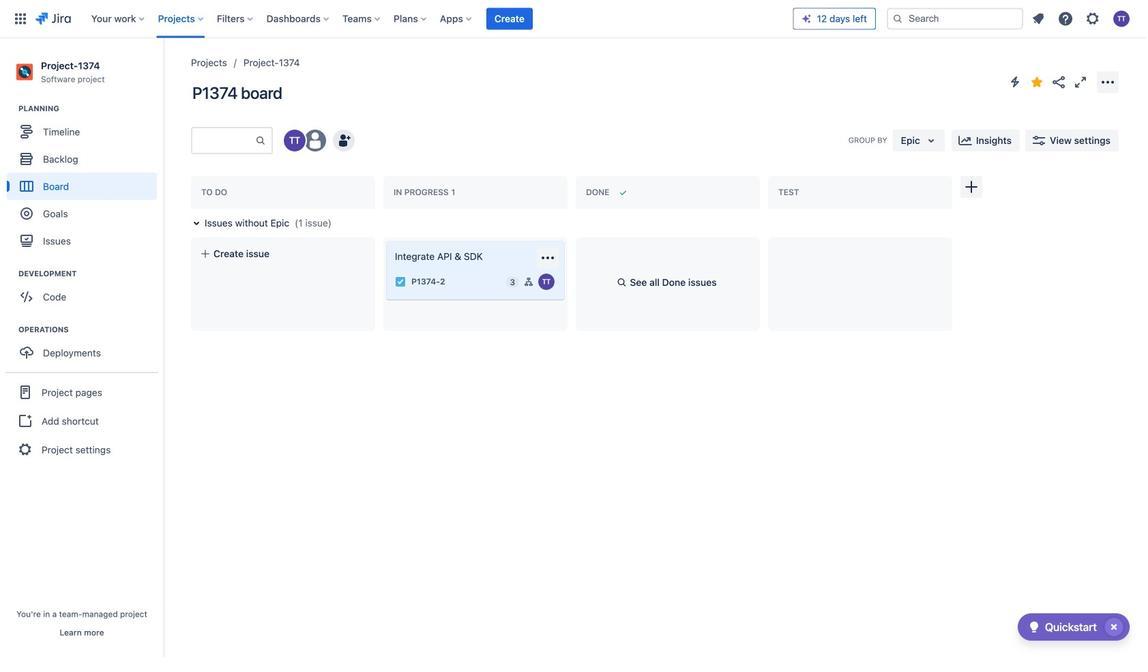 Task type: describe. For each thing, give the bounding box(es) containing it.
search image
[[893, 13, 903, 24]]

automations menu button icon image
[[1007, 74, 1024, 90]]

group for development image
[[7, 268, 163, 315]]

notifications image
[[1030, 11, 1047, 27]]

in progress element
[[394, 187, 458, 197]]

view settings image
[[1031, 132, 1047, 149]]

task image
[[395, 276, 406, 287]]

group for operations image
[[7, 324, 163, 371]]

sidebar navigation image
[[149, 55, 179, 82]]

planning image
[[2, 100, 18, 117]]

add people image
[[336, 132, 352, 149]]

more actions for p1374-2 integrate api & sdk image
[[540, 250, 556, 266]]

Search this board text field
[[192, 128, 255, 153]]

star p1374 board image
[[1029, 74, 1045, 90]]

create column image
[[963, 179, 980, 195]]

heading for planning 'image'
[[18, 103, 163, 114]]

goal image
[[20, 208, 33, 220]]

Search field
[[887, 8, 1024, 30]]



Task type: vqa. For each thing, say whether or not it's contained in the screenshot.
"GTMS-11"
no



Task type: locate. For each thing, give the bounding box(es) containing it.
2 heading from the top
[[18, 268, 163, 279]]

primary element
[[8, 0, 793, 38]]

appswitcher icon image
[[12, 11, 29, 27]]

development image
[[2, 266, 18, 282]]

dismiss quickstart image
[[1103, 616, 1125, 638]]

banner
[[0, 0, 1146, 38]]

jira image
[[35, 11, 71, 27], [35, 11, 71, 27]]

create issue image
[[377, 232, 394, 248]]

1 vertical spatial heading
[[18, 268, 163, 279]]

enter full screen image
[[1073, 74, 1089, 90]]

1 heading from the top
[[18, 103, 163, 114]]

3 heading from the top
[[18, 324, 163, 335]]

check image
[[1026, 619, 1043, 635]]

heading for operations image
[[18, 324, 163, 335]]

0 of 1 child issues complete image
[[523, 276, 534, 287], [523, 276, 534, 287]]

heading
[[18, 103, 163, 114], [18, 268, 163, 279], [18, 324, 163, 335]]

help image
[[1058, 11, 1074, 27]]

group for planning 'image'
[[7, 103, 163, 259]]

operations image
[[2, 322, 18, 338]]

2 vertical spatial heading
[[18, 324, 163, 335]]

0 vertical spatial heading
[[18, 103, 163, 114]]

settings image
[[1085, 11, 1101, 27]]

your profile and settings image
[[1114, 11, 1130, 27]]

heading for development image
[[18, 268, 163, 279]]

more image
[[1100, 74, 1116, 90]]

sidebar element
[[0, 38, 164, 657]]

group
[[7, 103, 163, 259], [7, 268, 163, 315], [7, 324, 163, 371], [5, 372, 158, 469]]



